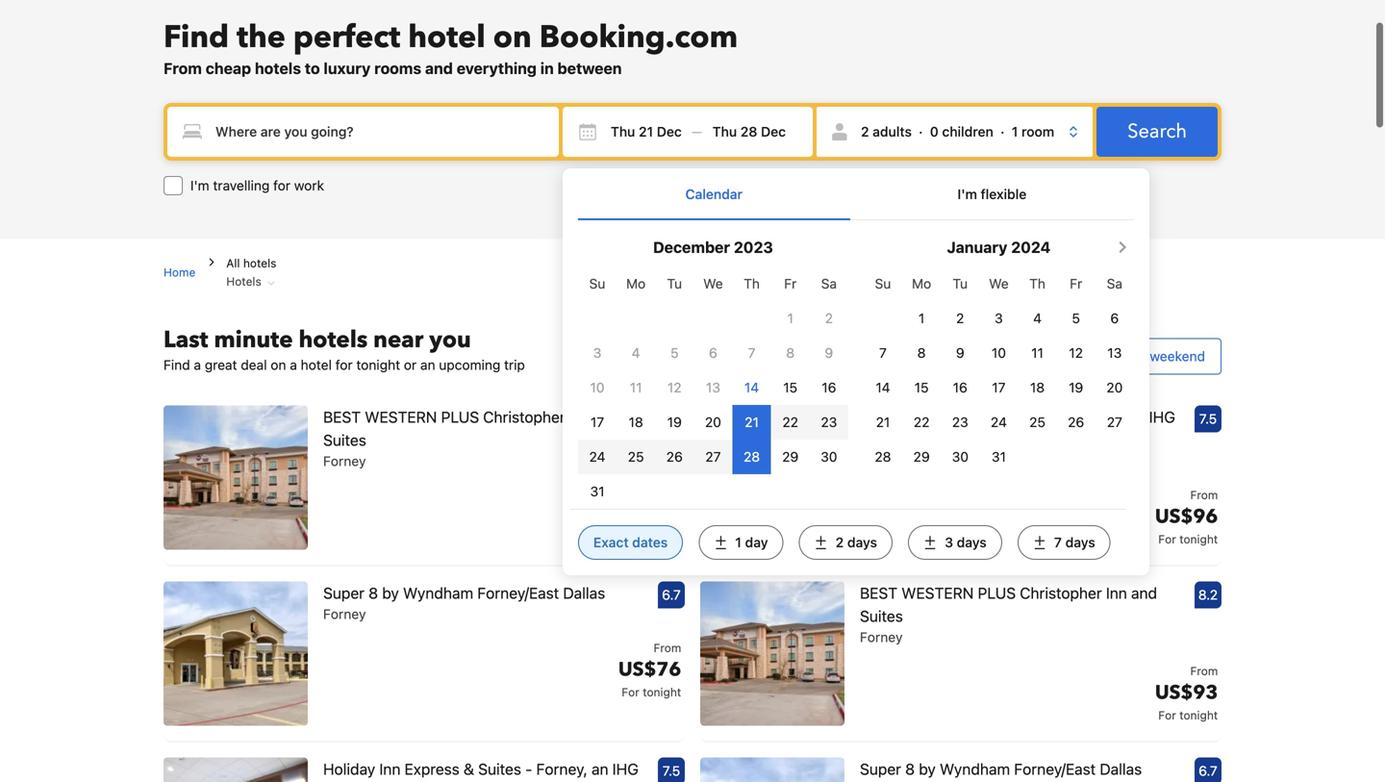 Task type: locate. For each thing, give the bounding box(es) containing it.
we for january
[[989, 276, 1009, 292]]

tab list containing calendar
[[578, 168, 1134, 220]]

tonight inside us$93 for tonight
[[643, 533, 681, 546]]

22 January 2024 checkbox
[[914, 414, 930, 430]]

1 january 2024 element from the left
[[578, 267, 848, 509]]

2 29 from the left
[[913, 449, 930, 465]]

a right deal
[[290, 357, 297, 373]]

from inside from us$96 for tonight
[[1190, 488, 1218, 502]]

1 mo from the left
[[626, 276, 646, 292]]

0 horizontal spatial forney,
[[536, 760, 588, 778]]

1 horizontal spatial dallas
[[1100, 760, 1142, 778]]

1 30 from the left
[[821, 449, 837, 465]]

0 vertical spatial 4
[[1033, 310, 1042, 326]]

0 horizontal spatial 22
[[782, 414, 798, 430]]

0 horizontal spatial th
[[744, 276, 760, 292]]

13
[[1108, 345, 1122, 361], [706, 380, 720, 395]]

12
[[1069, 345, 1083, 361], [668, 380, 682, 395]]

2 22 from the left
[[914, 414, 930, 430]]

super for super 8 by wyndham forney/east dallas
[[860, 760, 901, 778]]

9 up 16 option
[[825, 345, 833, 361]]

1 vertical spatial 5
[[670, 345, 679, 361]]

1 15 from the left
[[783, 380, 798, 395]]

forney/east for super 8 by wyndham forney/east dallas
[[1014, 760, 1096, 778]]

13 January 2024 checkbox
[[1108, 345, 1122, 361]]

0 horizontal spatial wyndham
[[403, 584, 473, 602]]

booking.com
[[539, 16, 738, 58]]

suites inside holiday inn express & suites - forney, an ihg hotel forney
[[1015, 408, 1058, 426]]

0 vertical spatial -
[[1062, 408, 1069, 426]]

wyndham inside super 8 by wyndham forney/east dallas forney
[[403, 584, 473, 602]]

search button
[[1097, 107, 1218, 157]]

0 vertical spatial 8.2
[[662, 411, 681, 427]]

hotel up rooms
[[408, 16, 486, 58]]

th up 4 january 2024 option
[[1029, 276, 1046, 292]]

4 December 2023 checkbox
[[632, 345, 640, 361]]

1 horizontal spatial 7.5
[[1199, 411, 1217, 427]]

0 horizontal spatial dallas
[[563, 584, 605, 602]]

31 down 24 checkbox
[[992, 449, 1006, 465]]

0 horizontal spatial 19
[[667, 414, 682, 430]]

holiday for holiday inn express & suites - forney, an ihg hotel forney
[[860, 408, 912, 426]]

2 horizontal spatial and
[[1131, 584, 1157, 602]]

10 January 2024 checkbox
[[992, 345, 1006, 361]]

christopher down 7 days
[[1020, 584, 1102, 602]]

2
[[861, 123, 869, 139], [825, 310, 833, 326], [956, 310, 964, 326], [836, 534, 844, 550]]

2 thu from the left
[[713, 123, 737, 139]]

1 horizontal spatial 22
[[914, 414, 930, 430]]

by inside super 8 by wyndham forney/east dallas forney
[[382, 584, 399, 602]]

scored 7.5 element for holiday inn express & suites - forney, an ihg
[[658, 758, 685, 782]]

21 right svg image at the top
[[639, 123, 653, 139]]

from inside from us$93 for tonight
[[1190, 664, 1218, 678]]

18 for the 18 december 2023 option
[[629, 414, 643, 430]]

adults
[[873, 123, 912, 139]]

24 for 24 checkbox
[[991, 414, 1007, 430]]

25 down the 18 december 2023 option
[[628, 449, 644, 465]]

from inside from us$76 for tonight
[[654, 641, 681, 655]]

&
[[1000, 408, 1011, 426], [463, 760, 474, 778]]

1 vertical spatial scored 7.5 element
[[658, 758, 685, 782]]

22 down 15 january 2024 checkbox
[[914, 414, 930, 430]]

find inside find the perfect hotel on booking.com from cheap hotels to luxury rooms and everything in between
[[164, 16, 229, 58]]

hotel inside find the perfect hotel on booking.com from cheap hotels to luxury rooms and everything in between
[[408, 16, 486, 58]]

best western plus christopher inn and suites image for for
[[164, 406, 308, 550]]

3 days from the left
[[1065, 534, 1095, 550]]

2 days from the left
[[957, 534, 987, 550]]

january 2024 element
[[578, 267, 848, 509], [864, 267, 1134, 474]]

find
[[164, 16, 229, 58], [164, 357, 190, 373]]

hotels up hotels link
[[243, 256, 276, 270]]

4 up the 11 january 2024 option
[[1033, 310, 1042, 326]]

1 horizontal spatial 8.2
[[1198, 587, 1218, 603]]

dallas inside super 8 by wyndham forney/east dallas forney
[[563, 584, 605, 602]]

4 up '11 december 2023' checkbox
[[632, 345, 640, 361]]

0 vertical spatial an
[[420, 357, 435, 373]]

2 horizontal spatial 21
[[876, 414, 890, 430]]

5 up 12 checkbox
[[1072, 310, 1080, 326]]

hotel
[[860, 431, 897, 449]]

0 vertical spatial super
[[323, 584, 365, 602]]

days for 2 days
[[847, 534, 877, 550]]

2 14 from the left
[[876, 380, 890, 395]]

14 up 21 january 2024 checkbox
[[876, 380, 890, 395]]

0 horizontal spatial 6.7
[[662, 587, 681, 603]]

sa up 6 january 2024 option
[[1107, 276, 1123, 292]]

21 up 28 december 2023 checkbox
[[745, 414, 759, 430]]

& for holiday inn express & suites - forney, an ihg hotel forney
[[1000, 408, 1011, 426]]

mo for january
[[912, 276, 931, 292]]

0 vertical spatial ihg
[[1149, 408, 1175, 426]]

scored 6.7 element
[[658, 582, 685, 609], [1195, 758, 1222, 782]]

for inside from us$93 for tonight
[[1158, 709, 1176, 722]]

17 down 10 january 2024 checkbox
[[992, 380, 1006, 395]]

an inside holiday inn express & suites - forney, an ihg hotel forney
[[1128, 408, 1145, 426]]

1 vertical spatial 3
[[593, 345, 601, 361]]

- inside holiday inn express & suites - forney, an ihg
[[525, 760, 532, 778]]

1 horizontal spatial 29
[[913, 449, 930, 465]]

1 14 from the left
[[744, 380, 759, 395]]

2 9 from the left
[[956, 345, 964, 361]]

mo
[[626, 276, 646, 292], [912, 276, 931, 292]]

forney/east
[[477, 584, 559, 602], [1014, 760, 1096, 778]]

21 up the hotel
[[876, 414, 890, 430]]

0 horizontal spatial ihg
[[612, 760, 639, 778]]

tab list
[[578, 168, 1134, 220]]

3 December 2023 checkbox
[[593, 345, 601, 361]]

10 for 10 option
[[590, 380, 605, 395]]

inn
[[569, 408, 590, 426], [916, 408, 937, 426], [1106, 584, 1127, 602], [379, 760, 401, 778]]

29 December 2023 checkbox
[[782, 449, 799, 465]]

best western plus christopher inn and suites image
[[164, 406, 308, 550], [700, 582, 845, 726]]

1 vertical spatial best
[[860, 584, 898, 602]]

1 horizontal spatial best western plus christopher inn and suites image
[[700, 582, 845, 726]]

1 horizontal spatial 25
[[1029, 414, 1046, 430]]

best western plus christopher inn and suites image for us$93
[[700, 582, 845, 726]]

1 horizontal spatial 14
[[876, 380, 890, 395]]

2 vertical spatial and
[[1131, 584, 1157, 602]]

find down last
[[164, 357, 190, 373]]

1 horizontal spatial 4
[[1033, 310, 1042, 326]]

& for holiday inn express & suites - forney, an ihg
[[463, 760, 474, 778]]

7 December 2023 checkbox
[[748, 345, 756, 361]]

calendar
[[685, 186, 743, 202]]

1 horizontal spatial 12
[[1069, 345, 1083, 361]]

ihg for holiday inn express & suites - forney, an ihg hotel forney
[[1149, 408, 1175, 426]]

1 horizontal spatial best western plus christopher inn and suites forney
[[860, 584, 1157, 645]]

an inside last minute hotels near you find a great deal on a hotel for tonight or an upcoming trip
[[420, 357, 435, 373]]

31 December 2023 checkbox
[[590, 483, 605, 499]]

7.5 for holiday inn express & suites - forney, an ihg hotel
[[1199, 411, 1217, 427]]

0 horizontal spatial on
[[271, 357, 286, 373]]

29 January 2024 checkbox
[[913, 449, 930, 465]]

hotel right deal
[[301, 357, 332, 373]]

6 December 2023 checkbox
[[709, 345, 717, 361]]

3 up 10 option
[[593, 345, 601, 361]]

best down last minute hotels near you find a great deal on a hotel for tonight or an upcoming trip
[[323, 408, 361, 426]]

1 vertical spatial 20
[[705, 414, 721, 430]]

scored 7.5 element
[[1195, 406, 1222, 433], [658, 758, 685, 782]]

27 down "20 january 2024" checkbox
[[1107, 414, 1122, 430]]

su up 3 'option' at the left of page
[[589, 276, 605, 292]]

1 th from the left
[[744, 276, 760, 292]]

fr
[[784, 276, 797, 292], [1070, 276, 1082, 292]]

0 horizontal spatial tu
[[667, 276, 682, 292]]

16
[[822, 380, 836, 395], [953, 380, 968, 395]]

christopher down 'trip'
[[483, 408, 565, 426]]

0 horizontal spatial i'm
[[190, 177, 209, 193]]

0 vertical spatial forney,
[[1073, 408, 1124, 426]]

find inside last minute hotels near you find a great deal on a hotel for tonight or an upcoming trip
[[164, 357, 190, 373]]

hotels left near
[[299, 324, 368, 356]]

scored 6.7 element down dates
[[658, 582, 685, 609]]

7
[[748, 345, 756, 361], [879, 345, 887, 361], [1054, 534, 1062, 550]]

1 fr from the left
[[784, 276, 797, 292]]

12 January 2024 checkbox
[[1069, 345, 1083, 361]]

1 horizontal spatial holiday
[[860, 408, 912, 426]]

express for holiday inn express & suites - forney, an ihg
[[405, 760, 459, 778]]

1 vertical spatial scored 8.2 element
[[1195, 582, 1222, 609]]

13 up 20 option
[[706, 380, 720, 395]]

21 January 2024 checkbox
[[876, 414, 890, 430]]

between
[[557, 59, 622, 77]]

1 horizontal spatial 18
[[1030, 380, 1045, 395]]

8.2 down from us$96 for tonight in the bottom of the page
[[1198, 587, 1218, 603]]

an inside holiday inn express & suites - forney, an ihg
[[592, 760, 608, 778]]

thu up 'calendar' button
[[713, 123, 737, 139]]

0 horizontal spatial 14
[[744, 380, 759, 395]]

1 su from the left
[[589, 276, 605, 292]]

29 for 29 january 2024 option
[[913, 449, 930, 465]]

27
[[1107, 414, 1122, 430], [705, 449, 721, 465]]

i'm for i'm travelling for work
[[190, 177, 209, 193]]

1 vertical spatial plus
[[978, 584, 1016, 602]]

2 a from the left
[[290, 357, 297, 373]]

23 down 16 'option'
[[952, 414, 968, 430]]

24 December 2023 checkbox
[[589, 449, 606, 465]]

western down or
[[365, 408, 437, 426]]

dallas
[[563, 584, 605, 602], [1100, 760, 1142, 778]]

18
[[1030, 380, 1045, 395], [629, 414, 643, 430]]

30
[[821, 449, 837, 465], [952, 449, 969, 465]]

30 down 23 january 2024 "checkbox"
[[952, 449, 969, 465]]

2 we from the left
[[989, 276, 1009, 292]]

inn inside holiday inn express & suites - forney, an ihg hotel forney
[[916, 408, 937, 426]]

5 for "5" option
[[670, 345, 679, 361]]

i'm
[[190, 177, 209, 193], [957, 186, 977, 202]]

1 a from the left
[[194, 357, 201, 373]]

2 tu from the left
[[953, 276, 968, 292]]

1 horizontal spatial 7
[[879, 345, 887, 361]]

10
[[992, 345, 1006, 361], [590, 380, 605, 395]]

hotels for hotels
[[226, 275, 265, 288]]

27 down 20 option
[[705, 449, 721, 465]]

16 down hotels for tonight
[[953, 380, 968, 395]]

1 horizontal spatial hotels
[[919, 348, 959, 364]]

2 find from the top
[[164, 357, 190, 373]]

for
[[622, 533, 639, 546], [1158, 533, 1176, 546], [622, 685, 639, 699], [1158, 709, 1176, 722]]

wyndham for super 8 by wyndham forney/east dallas forney
[[403, 584, 473, 602]]

19 up 26 checkbox
[[1069, 380, 1083, 395]]

dec left svg icon
[[657, 123, 682, 139]]

1 vertical spatial forney,
[[536, 760, 588, 778]]

on right deal
[[271, 357, 286, 373]]

10 up 17 january 2024 option
[[992, 345, 1006, 361]]

24 for 24 december 2023 checkbox on the bottom left of page
[[589, 449, 606, 465]]

forney/east inside super 8 by wyndham forney/east dallas forney
[[477, 584, 559, 602]]

and
[[425, 59, 453, 77], [595, 408, 621, 426], [1131, 584, 1157, 602]]

0 vertical spatial &
[[1000, 408, 1011, 426]]

0 vertical spatial scored 8.2 element
[[658, 406, 685, 433]]

sa up 2 december 2023 checkbox
[[821, 276, 837, 292]]

dec
[[657, 123, 682, 139], [761, 123, 786, 139]]

7.5 inside holiday inn express & suites - forney, an ihg hotel element
[[1199, 411, 1217, 427]]

0 horizontal spatial 3
[[593, 345, 601, 361]]

holiday inside holiday inn express & suites - forney, an ihg hotel forney
[[860, 408, 912, 426]]

8 inside super 8 by wyndham forney/east dallas forney
[[369, 584, 378, 602]]

a left great
[[194, 357, 201, 373]]

2 su from the left
[[875, 276, 891, 292]]

on up "everything"
[[493, 16, 532, 58]]

tu for december 2023
[[667, 276, 682, 292]]

1 horizontal spatial forney/east
[[1014, 760, 1096, 778]]

15 up 22 january 2024 checkbox
[[914, 380, 929, 395]]

0 horizontal spatial -
[[525, 760, 532, 778]]

scored 8.2 element down 12 option
[[658, 406, 685, 433]]

3 days
[[945, 534, 987, 550]]

21 for 21 january 2024 checkbox
[[876, 414, 890, 430]]

from us$96 for tonight
[[1155, 488, 1218, 546]]

1 up 8 january 2024 checkbox
[[919, 310, 925, 326]]

1 vertical spatial on
[[271, 357, 286, 373]]

1 horizontal spatial 15
[[914, 380, 929, 395]]

0 vertical spatial 20
[[1107, 380, 1123, 395]]

2 mo from the left
[[912, 276, 931, 292]]

forney,
[[1073, 408, 1124, 426], [536, 760, 588, 778]]

forney, for holiday inn express & suites - forney, an ihg
[[536, 760, 588, 778]]

forney inside super 8 by wyndham forney/east dallas forney
[[323, 606, 366, 622]]

20 up 27 january 2024 checkbox
[[1107, 380, 1123, 395]]

1 horizontal spatial western
[[902, 584, 974, 602]]

rooms
[[374, 59, 421, 77]]

0 horizontal spatial an
[[420, 357, 435, 373]]

24 up '31 january 2024' option
[[991, 414, 1007, 430]]

express inside holiday inn express & suites - forney, an ihg hotel forney
[[941, 408, 996, 426]]

from for us$96
[[1190, 488, 1218, 502]]

31
[[992, 449, 1006, 465], [590, 483, 605, 499]]

work
[[294, 177, 324, 193]]

we
[[703, 276, 723, 292], [989, 276, 1009, 292]]

11 down 4 january 2024 option
[[1031, 345, 1044, 361]]

19 December 2023 checkbox
[[667, 414, 682, 430]]

0 vertical spatial 11
[[1031, 345, 1044, 361]]

thu 21 dec
[[611, 123, 682, 139]]

2 fr from the left
[[1070, 276, 1082, 292]]

2 dec from the left
[[761, 123, 786, 139]]

0 horizontal spatial january 2024 element
[[578, 267, 848, 509]]

14
[[744, 380, 759, 395], [876, 380, 890, 395]]

1 horizontal spatial 24
[[991, 414, 1007, 430]]

svg image
[[578, 122, 597, 141]]

7.5 for holiday inn express & suites - forney, an ihg
[[663, 763, 680, 779]]

scored 6.7 element down from us$93 for tonight at the right bottom
[[1195, 758, 1222, 782]]

i'm left the travelling at the left top of page
[[190, 177, 209, 193]]

1 vertical spatial 18
[[629, 414, 643, 430]]

1 horizontal spatial fr
[[1070, 276, 1082, 292]]

1 vertical spatial best western plus christopher inn and suites image
[[700, 582, 845, 726]]

18 down '11 december 2023' checkbox
[[629, 414, 643, 430]]

1 16 from the left
[[822, 380, 836, 395]]

hotel inside last minute hotels near you find a great deal on a hotel for tonight or an upcoming trip
[[301, 357, 332, 373]]

2 16 from the left
[[953, 380, 968, 395]]

12 December 2023 checkbox
[[668, 380, 682, 395]]

2 sa from the left
[[1107, 276, 1123, 292]]

for inside us$93 for tonight
[[622, 533, 639, 546]]

best western plus christopher inn and suites forney down the 3 days
[[860, 584, 1157, 645]]

· left 0
[[919, 123, 923, 139]]

su
[[589, 276, 605, 292], [875, 276, 891, 292]]

1 vertical spatial 10
[[590, 380, 605, 395]]

2 30 from the left
[[952, 449, 969, 465]]

hotels inside find the perfect hotel on booking.com from cheap hotels to luxury rooms and everything in between
[[255, 59, 301, 77]]

15 December 2023 checkbox
[[783, 380, 798, 395]]

hotels up 19 option
[[1059, 348, 1099, 364]]

1 9 from the left
[[825, 345, 833, 361]]

16 December 2023 checkbox
[[822, 380, 836, 395]]

hotels for tonight
[[919, 348, 1027, 364]]

suites inside holiday inn express & suites - forney, an ihg
[[478, 760, 521, 778]]

plus down the 3 days
[[978, 584, 1016, 602]]

0 horizontal spatial 12
[[668, 380, 682, 395]]

1 December 2023 checkbox
[[787, 310, 793, 326]]

su up 7 checkbox
[[875, 276, 891, 292]]

16 down 9 december 2023 option
[[822, 380, 836, 395]]

13 left this
[[1108, 345, 1122, 361]]

best western plus christopher inn and suites forney down upcoming
[[323, 408, 621, 469]]

1 vertical spatial 11
[[630, 380, 642, 395]]

9 January 2024 checkbox
[[956, 345, 964, 361]]

for inside from us$96 for tonight
[[1158, 533, 1176, 546]]

2 23 from the left
[[952, 414, 968, 430]]

1 horizontal spatial and
[[595, 408, 621, 426]]

plus for for
[[441, 408, 479, 426]]

forney/east for super 8 by wyndham forney/east dallas forney
[[477, 584, 559, 602]]

11 January 2024 checkbox
[[1031, 345, 1044, 361]]

from
[[164, 59, 202, 77], [1190, 488, 1218, 502], [654, 641, 681, 655], [1190, 664, 1218, 678]]

12 down 5 option
[[1069, 345, 1083, 361]]

2 horizontal spatial days
[[1065, 534, 1095, 550]]

scored 7.5 element inside holiday inn express & suites - forney, an ihg hotel element
[[1195, 406, 1222, 433]]

1 sa from the left
[[821, 276, 837, 292]]

all hotels
[[226, 256, 276, 270]]

1 29 from the left
[[782, 449, 799, 465]]

holiday
[[860, 408, 912, 426], [323, 760, 375, 778]]

5 January 2024 checkbox
[[1072, 310, 1080, 326]]

1 23 from the left
[[821, 414, 837, 430]]

0 vertical spatial 6.7
[[662, 587, 681, 603]]

0 vertical spatial 26
[[1068, 414, 1084, 430]]

3
[[995, 310, 1003, 326], [593, 345, 601, 361], [945, 534, 953, 550]]

9 up 16 'option'
[[956, 345, 964, 361]]

6.7 inside super 8 by wyndham forney/east dallas element
[[662, 587, 681, 603]]

holiday inn express & suites - forney, an ihg hotel element
[[700, 406, 1222, 566]]

10 down 3 'option' at the left of page
[[590, 380, 605, 395]]

sa for january 2024
[[1107, 276, 1123, 292]]

we up 3 january 2024 option
[[989, 276, 1009, 292]]

1 dec from the left
[[657, 123, 682, 139]]

17 down 10 option
[[591, 414, 604, 430]]

mo up 1 january 2024 option
[[912, 276, 931, 292]]

& inside holiday inn express & suites - forney, an ihg hotel forney
[[1000, 408, 1011, 426]]

1 horizontal spatial 6.7
[[1199, 763, 1218, 779]]

0 horizontal spatial 5
[[670, 345, 679, 361]]

20
[[1107, 380, 1123, 395], [705, 414, 721, 430]]

and for for
[[595, 408, 621, 426]]

29 down 22 january 2024 checkbox
[[913, 449, 930, 465]]

0 horizontal spatial and
[[425, 59, 453, 77]]

20 for "20 january 2024" checkbox
[[1107, 380, 1123, 395]]

and left the 18 december 2023 option
[[595, 408, 621, 426]]

0 horizontal spatial 27
[[705, 449, 721, 465]]

dec for thu 21 dec
[[657, 123, 682, 139]]

find up cheap
[[164, 16, 229, 58]]

ihg inside holiday inn express & suites - forney, an ihg
[[612, 760, 639, 778]]

0 horizontal spatial 8.2
[[662, 411, 681, 427]]

an for holiday inn express & suites - forney, an ihg hotel forney
[[1128, 408, 1145, 426]]

30 down 23 checkbox
[[821, 449, 837, 465]]

7 right the 3 days
[[1054, 534, 1062, 550]]

0 horizontal spatial 10
[[590, 380, 605, 395]]

i'm inside button
[[957, 186, 977, 202]]

1 horizontal spatial on
[[493, 16, 532, 58]]

wyndham
[[403, 584, 473, 602], [940, 760, 1010, 778]]

scored 8.2 element
[[658, 406, 685, 433], [1195, 582, 1222, 609]]

holiday inside holiday inn express & suites - forney, an ihg
[[323, 760, 375, 778]]

1 horizontal spatial 20
[[1107, 380, 1123, 395]]

27 for 27 january 2024 checkbox
[[1107, 414, 1122, 430]]

0 vertical spatial 13
[[1108, 345, 1122, 361]]

0 vertical spatial 17
[[992, 380, 1006, 395]]

by
[[382, 584, 399, 602], [919, 760, 936, 778]]

this
[[1124, 348, 1146, 364]]

8.2 down 12 option
[[662, 411, 681, 427]]

and for us$93
[[1131, 584, 1157, 602]]

13 December 2023 checkbox
[[706, 380, 720, 395]]

mo for december
[[626, 276, 646, 292]]

3 down 30 january 2024 checkbox
[[945, 534, 953, 550]]

1 thu from the left
[[611, 123, 635, 139]]

1 horizontal spatial we
[[989, 276, 1009, 292]]

2 15 from the left
[[914, 380, 929, 395]]

7 for 7 checkbox
[[879, 345, 887, 361]]

hotels
[[226, 275, 265, 288], [919, 348, 959, 364], [1059, 348, 1099, 364]]

western down the 3 days
[[902, 584, 974, 602]]

plus
[[441, 408, 479, 426], [978, 584, 1016, 602]]

7 up 14 'option'
[[748, 345, 756, 361]]

january 2024 element for december
[[578, 267, 848, 509]]

2 January 2024 checkbox
[[956, 310, 964, 326]]

1 vertical spatial super
[[860, 760, 901, 778]]

great
[[205, 357, 237, 373]]

best western plus christopher inn and suites forney
[[323, 408, 621, 469], [860, 584, 1157, 645]]

26 for 26 december 2023 option
[[666, 449, 683, 465]]

22 down 15 december 2023 checkbox
[[782, 414, 798, 430]]

1 tu from the left
[[667, 276, 682, 292]]

- inside holiday inn express & suites - forney, an ihg hotel forney
[[1062, 408, 1069, 426]]

2 horizontal spatial an
[[1128, 408, 1145, 426]]

4 for 4 january 2024 option
[[1033, 310, 1042, 326]]

best western plus christopher inn and suites element
[[164, 406, 685, 566], [700, 582, 1222, 742]]

hotels for hotels for this weekend
[[1059, 348, 1099, 364]]

1 January 2024 checkbox
[[919, 310, 925, 326]]

tu up 2 january 2024 checkbox
[[953, 276, 968, 292]]

th for 2024
[[1029, 276, 1046, 292]]

0 horizontal spatial 4
[[632, 345, 640, 361]]

forney, inside holiday inn express & suites - forney, an ihg hotel forney
[[1073, 408, 1124, 426]]

22 for 22 january 2024 checkbox
[[914, 414, 930, 430]]

1 find from the top
[[164, 16, 229, 58]]

24
[[991, 414, 1007, 430], [589, 449, 606, 465]]

2 · from the left
[[1001, 123, 1005, 139]]

1 we from the left
[[703, 276, 723, 292]]

26
[[1068, 414, 1084, 430], [666, 449, 683, 465]]

1 22 from the left
[[782, 414, 798, 430]]

0 vertical spatial 3
[[995, 310, 1003, 326]]

10 December 2023 checkbox
[[590, 380, 605, 395]]

1 horizontal spatial -
[[1062, 408, 1069, 426]]

20 January 2024 checkbox
[[1107, 380, 1123, 395]]

from for us$76
[[654, 641, 681, 655]]

27 December 2023 checkbox
[[705, 449, 721, 465]]

and right rooms
[[425, 59, 453, 77]]

forney, inside holiday inn express & suites - forney, an ihg
[[536, 760, 588, 778]]

scored 8.2 element down from us$96 for tonight in the bottom of the page
[[1195, 582, 1222, 609]]

ihg inside holiday inn express & suites - forney, an ihg hotel forney
[[1149, 408, 1175, 426]]

-
[[1062, 408, 1069, 426], [525, 760, 532, 778]]

ihg
[[1149, 408, 1175, 426], [612, 760, 639, 778]]

5
[[1072, 310, 1080, 326], [670, 345, 679, 361]]

25 December 2023 checkbox
[[628, 449, 644, 465]]

29 down 22 option
[[782, 449, 799, 465]]

1 vertical spatial an
[[1128, 408, 1145, 426]]

14 up 21 checkbox
[[744, 380, 759, 395]]

25
[[1029, 414, 1046, 430], [628, 449, 644, 465]]

best down 2 days
[[860, 584, 898, 602]]

22
[[782, 414, 798, 430], [914, 414, 930, 430]]

& inside holiday inn express & suites - forney, an ihg
[[463, 760, 474, 778]]

24 up 31 december 2023 "checkbox"
[[589, 449, 606, 465]]

tu
[[667, 276, 682, 292], [953, 276, 968, 292]]

9 for 9 january 2024 option
[[956, 345, 964, 361]]

0 horizontal spatial forney/east
[[477, 584, 559, 602]]

0 horizontal spatial 26
[[666, 449, 683, 465]]

1 vertical spatial christopher
[[1020, 584, 1102, 602]]

christopher for from
[[1020, 584, 1102, 602]]

january 2024
[[947, 238, 1051, 256]]

fr up 1 december 2023 'option'
[[784, 276, 797, 292]]

western
[[365, 408, 437, 426], [902, 584, 974, 602]]

0 vertical spatial holiday
[[860, 408, 912, 426]]

12 down "5" option
[[668, 380, 682, 395]]

hotels down all hotels link
[[226, 275, 265, 288]]

17
[[992, 380, 1006, 395], [591, 414, 604, 430]]

0 vertical spatial 10
[[992, 345, 1006, 361]]

su for january 2024
[[875, 276, 891, 292]]

1 horizontal spatial mo
[[912, 276, 931, 292]]

18 January 2024 checkbox
[[1030, 380, 1045, 395]]

8.2
[[662, 411, 681, 427], [1198, 587, 1218, 603]]

express inside holiday inn express & suites - forney, an ihg
[[405, 760, 459, 778]]

super inside super 8 by wyndham forney/east dallas forney
[[323, 584, 365, 602]]

23 January 2024 checkbox
[[952, 414, 968, 430]]

4
[[1033, 310, 1042, 326], [632, 345, 640, 361]]

None search field
[[164, 103, 1222, 575]]

for inside from us$76 for tonight
[[622, 685, 639, 699]]

tonight inside from us$96 for tonight
[[1179, 533, 1218, 546]]

6 for 6 option
[[709, 345, 717, 361]]

0 vertical spatial 12
[[1069, 345, 1083, 361]]

fr for december 2023
[[784, 276, 797, 292]]

1 horizontal spatial us$93
[[1155, 680, 1218, 706]]

2 th from the left
[[1029, 276, 1046, 292]]

2 left adults
[[861, 123, 869, 139]]

1 vertical spatial 13
[[706, 380, 720, 395]]

16 for 16 'option'
[[953, 380, 968, 395]]

cheap
[[206, 59, 251, 77]]

19 up 26 december 2023 option
[[667, 414, 682, 430]]

23
[[821, 414, 837, 430], [952, 414, 968, 430]]

suites
[[1015, 408, 1058, 426], [323, 431, 366, 449], [860, 607, 903, 625], [478, 760, 521, 778]]

i'm left flexible
[[957, 186, 977, 202]]

th down 2023
[[744, 276, 760, 292]]

upcoming
[[439, 357, 500, 373]]

18 down the 11 january 2024 option
[[1030, 380, 1045, 395]]

hotels left to
[[255, 59, 301, 77]]

best for for
[[323, 408, 361, 426]]

20 December 2023 checkbox
[[705, 414, 721, 430]]

0 horizontal spatial 21
[[639, 123, 653, 139]]

2 january 2024 element from the left
[[864, 267, 1134, 474]]

best
[[323, 408, 361, 426], [860, 584, 898, 602]]

25 for 25 december 2023 option
[[628, 449, 644, 465]]

the
[[237, 16, 286, 58]]

holiday inn express & suites - forney, an ihg hotel image
[[700, 406, 845, 550]]

25 down 18 january 2024 option
[[1029, 414, 1046, 430]]

thu right svg image at the top
[[611, 123, 635, 139]]

1 days from the left
[[847, 534, 877, 550]]

11 down 4 december 2023 checkbox
[[630, 380, 642, 395]]

9
[[825, 345, 833, 361], [956, 345, 964, 361]]

0 vertical spatial and
[[425, 59, 453, 77]]

express for holiday inn express & suites - forney, an ihg hotel forney
[[941, 408, 996, 426]]



Task type: vqa. For each thing, say whether or not it's contained in the screenshot.
"seafood"
no



Task type: describe. For each thing, give the bounding box(es) containing it.
holiday inn express & suites - forney, an ihg
[[323, 760, 639, 782]]

children
[[942, 123, 994, 139]]

31 for 31 december 2023 "checkbox"
[[590, 483, 605, 499]]

22 for 22 option
[[782, 414, 798, 430]]

hotels link
[[226, 275, 278, 290]]

8 January 2024 checkbox
[[917, 345, 926, 361]]

or
[[404, 357, 417, 373]]

2024
[[1011, 238, 1051, 256]]

for left this
[[1103, 348, 1120, 364]]

1 vertical spatial hotels
[[243, 256, 276, 270]]

6 January 2024 checkbox
[[1110, 310, 1119, 326]]

18 for 18 january 2024 option
[[1030, 380, 1045, 395]]

forney, for holiday inn express & suites - forney, an ihg hotel forney
[[1073, 408, 1124, 426]]

7 days
[[1054, 534, 1095, 550]]

i'm flexible
[[957, 186, 1027, 202]]

28 December 2023 checkbox
[[744, 449, 760, 465]]

i'm flexible button
[[850, 168, 1134, 219]]

on inside last minute hotels near you find a great deal on a hotel for tonight or an upcoming trip
[[271, 357, 286, 373]]

17 for the 17 december 2023 option
[[591, 414, 604, 430]]

an for holiday inn express & suites - forney, an ihg
[[592, 760, 608, 778]]

christopher for us$93
[[483, 408, 565, 426]]

0 horizontal spatial 13
[[706, 380, 720, 395]]

days for 3 days
[[957, 534, 987, 550]]

16 for 16 option
[[822, 380, 836, 395]]

1 horizontal spatial 3
[[945, 534, 953, 550]]

26 December 2023 checkbox
[[666, 449, 683, 465]]

december
[[653, 238, 730, 256]]

december 2023
[[653, 238, 773, 256]]

in
[[540, 59, 554, 77]]

hotels for this weekend
[[1059, 348, 1205, 364]]

by for super 8 by wyndham forney/east dallas forney
[[382, 584, 399, 602]]

5 for 5 option
[[1072, 310, 1080, 326]]

29 for 29 option at the right bottom of page
[[782, 449, 799, 465]]

27 January 2024 checkbox
[[1107, 414, 1122, 430]]

16 January 2024 checkbox
[[953, 380, 968, 395]]

2023
[[734, 238, 773, 256]]

12 for 12 checkbox
[[1069, 345, 1083, 361]]

inn inside holiday inn express & suites - forney, an ihg
[[379, 760, 401, 778]]

western for us$93
[[902, 584, 974, 602]]

january 2024 element for january
[[864, 267, 1134, 474]]

15 for 15 december 2023 checkbox
[[783, 380, 798, 395]]

us$96
[[1155, 504, 1218, 530]]

18 December 2023 checkbox
[[629, 414, 643, 430]]

15 January 2024 checkbox
[[914, 380, 929, 395]]

hotels for hotels for tonight
[[919, 348, 959, 364]]

all hotels link
[[226, 256, 276, 270]]

17 December 2023 checkbox
[[591, 414, 604, 430]]

i'm travelling for work
[[190, 177, 324, 193]]

30 December 2023 checkbox
[[821, 449, 837, 465]]

for for us$96
[[1158, 533, 1176, 546]]

super 8 by wyndham forney/east dallas image
[[164, 582, 308, 726]]

8.2 for from
[[1198, 587, 1218, 603]]

tonight inside last minute hotels near you find a great deal on a hotel for tonight or an upcoming trip
[[356, 357, 400, 373]]

last minute hotels near you find a great deal on a hotel for tonight or an upcoming trip
[[164, 324, 525, 373]]

2 horizontal spatial 7
[[1054, 534, 1062, 550]]

11 December 2023 checkbox
[[630, 380, 642, 395]]

minute
[[214, 324, 293, 356]]

26 January 2024 checkbox
[[1068, 414, 1084, 430]]

super 8 by wyndham forney/east dallas link
[[860, 758, 1185, 782]]

8.2 for us$93
[[662, 411, 681, 427]]

0 horizontal spatial best western plus christopher inn and suites element
[[164, 406, 685, 566]]

23 December 2023 checkbox
[[821, 414, 837, 430]]

0 horizontal spatial us$93
[[618, 504, 681, 530]]

1 horizontal spatial scored 6.7 element
[[1195, 758, 1222, 782]]

31 January 2024 checkbox
[[992, 449, 1006, 465]]

exact
[[593, 534, 629, 550]]

- for holiday inn express & suites - forney, an ihg
[[525, 760, 532, 778]]

su for december 2023
[[589, 276, 605, 292]]

20 for 20 option
[[705, 414, 721, 430]]

super 8 by wyndham forney/east dallas forney
[[323, 584, 605, 622]]

january
[[947, 238, 1008, 256]]

scored 8.2 element for us$93
[[658, 406, 685, 433]]

thu for thu 28 dec
[[713, 123, 737, 139]]

6 for 6 january 2024 option
[[1110, 310, 1119, 326]]

25 for 25 checkbox at the right of the page
[[1029, 414, 1046, 430]]

super 8 by wyndham forney/east dallas element
[[164, 582, 685, 742]]

8 December 2023 checkbox
[[786, 345, 795, 361]]

9 December 2023 checkbox
[[825, 345, 833, 361]]

from us$76 for tonight
[[618, 641, 681, 699]]

us$76
[[618, 657, 681, 683]]

tonight inside from us$93 for tonight
[[1179, 709, 1218, 722]]

dallas for super 8 by wyndham forney/east dallas
[[1100, 760, 1142, 778]]

holiday for holiday inn express & suites - forney, an ihg
[[323, 760, 375, 778]]

from inside find the perfect hotel on booking.com from cheap hotels to luxury rooms and everything in between
[[164, 59, 202, 77]]

days for 7 days
[[1065, 534, 1095, 550]]

near
[[373, 324, 423, 356]]

last
[[164, 324, 208, 356]]

scored 6.7 element inside super 8 by wyndham forney/east dallas element
[[658, 582, 685, 609]]

all
[[226, 256, 240, 270]]

best for us$93
[[860, 584, 898, 602]]

find the perfect hotel on booking.com from cheap hotels to luxury rooms and everything in between
[[164, 16, 738, 77]]

to
[[305, 59, 320, 77]]

holiday inn express & suites - forney, an ihg hotel forney
[[860, 408, 1175, 469]]

for for us$76
[[622, 685, 639, 699]]

17 for 17 january 2024 option
[[992, 380, 1006, 395]]

weekend
[[1150, 348, 1205, 364]]

western for for
[[365, 408, 437, 426]]

holiday inn express & suites - forney, an ihg link
[[323, 758, 649, 782]]

17 January 2024 checkbox
[[992, 380, 1006, 395]]

31 for '31 january 2024' option
[[992, 449, 1006, 465]]

th for 2023
[[744, 276, 760, 292]]

23 for 23 january 2024 "checkbox"
[[952, 414, 968, 430]]

4 January 2024 checkbox
[[1033, 310, 1042, 326]]

wyndham for super 8 by wyndham forney/east dallas
[[940, 760, 1010, 778]]

perfect
[[293, 16, 400, 58]]

forney inside holiday inn express & suites - forney, an ihg hotel forney
[[860, 453, 903, 469]]

deal
[[241, 357, 267, 373]]

for left 10 january 2024 checkbox
[[963, 348, 980, 364]]

dec for thu 28 dec
[[761, 123, 786, 139]]

1 vertical spatial us$93
[[1155, 680, 1218, 706]]

27 for 27 december 2023 option
[[705, 449, 721, 465]]

14 December 2023 checkbox
[[744, 380, 759, 395]]

3 for 3 january 2024 option
[[995, 310, 1003, 326]]

none search field containing search
[[164, 103, 1222, 575]]

25 January 2024 checkbox
[[1029, 414, 1046, 430]]

3 January 2024 checkbox
[[995, 310, 1003, 326]]

for inside last minute hotels near you find a great deal on a hotel for tonight or an upcoming trip
[[335, 357, 353, 373]]

1 vertical spatial 19
[[667, 414, 682, 430]]

us$93 for tonight
[[618, 504, 681, 546]]

12 for 12 option
[[668, 380, 682, 395]]

9 for 9 december 2023 option
[[825, 345, 833, 361]]

4 for 4 december 2023 checkbox
[[632, 345, 640, 361]]

tu for january 2024
[[953, 276, 968, 292]]

2 December 2023 checkbox
[[825, 310, 833, 326]]

dallas for super 8 by wyndham forney/east dallas forney
[[563, 584, 605, 602]]

24 January 2024 checkbox
[[991, 414, 1007, 430]]

1 left day
[[735, 534, 742, 550]]

Please type your destination search field
[[167, 107, 559, 157]]

super for super 8 by wyndham forney/east dallas forney
[[323, 584, 365, 602]]

1 horizontal spatial 19
[[1069, 380, 1083, 395]]

room
[[1022, 123, 1054, 139]]

flexible
[[981, 186, 1027, 202]]

1 up 8 december 2023 checkbox
[[787, 310, 793, 326]]

exact dates
[[593, 534, 668, 550]]

3 for 3 'option' at the left of page
[[593, 345, 601, 361]]

luxury
[[324, 59, 371, 77]]

15 for 15 january 2024 checkbox
[[914, 380, 929, 395]]

0
[[930, 123, 939, 139]]

and inside find the perfect hotel on booking.com from cheap hotels to luxury rooms and everything in between
[[425, 59, 453, 77]]

2 up 9 december 2023 option
[[825, 310, 833, 326]]

2 right day
[[836, 534, 844, 550]]

thu 28 dec
[[713, 123, 786, 139]]

1 vertical spatial best western plus christopher inn and suites element
[[700, 582, 1222, 742]]

2 adults · 0 children · 1 room
[[861, 123, 1054, 139]]

21 for 21 checkbox
[[745, 414, 759, 430]]

travelling
[[213, 177, 270, 193]]

super 8 by wyndham forney/east dallas
[[860, 760, 1142, 778]]

14 for 14 'option'
[[744, 380, 759, 395]]

2 up 9 january 2024 option
[[956, 310, 964, 326]]

28 January 2024 checkbox
[[875, 449, 891, 465]]

23 for 23 checkbox
[[821, 414, 837, 430]]

you
[[429, 324, 471, 356]]

everything
[[457, 59, 537, 77]]

from for us$93
[[1190, 664, 1218, 678]]

2 days
[[836, 534, 877, 550]]

home
[[164, 265, 196, 279]]

1 · from the left
[[919, 123, 923, 139]]

for left work
[[273, 177, 291, 193]]

scored 8.2 element for from
[[1195, 582, 1222, 609]]

14 for 14 checkbox
[[876, 380, 890, 395]]

1 horizontal spatial 13
[[1108, 345, 1122, 361]]

7 January 2024 checkbox
[[879, 345, 887, 361]]

26 for 26 checkbox
[[1068, 414, 1084, 430]]

30 January 2024 checkbox
[[952, 449, 969, 465]]

11 for '11 december 2023' checkbox
[[630, 380, 642, 395]]

home link
[[164, 264, 196, 281]]

i'm for i'm flexible
[[957, 186, 977, 202]]

tonight inside from us$76 for tonight
[[643, 685, 681, 699]]

14 January 2024 checkbox
[[876, 380, 890, 395]]

day
[[745, 534, 768, 550]]

fr for january 2024
[[1070, 276, 1082, 292]]

we for december
[[703, 276, 723, 292]]

7 for "7" checkbox at the top right of the page
[[748, 345, 756, 361]]

for for us$93
[[1158, 709, 1176, 722]]

22 December 2023 checkbox
[[782, 414, 798, 430]]

30 for 30 january 2024 checkbox
[[952, 449, 969, 465]]

search
[[1128, 118, 1187, 145]]

30 for the 30 december 2023 'option'
[[821, 449, 837, 465]]

dates
[[632, 534, 668, 550]]

11 for the 11 january 2024 option
[[1031, 345, 1044, 361]]

on inside find the perfect hotel on booking.com from cheap hotels to luxury rooms and everything in between
[[493, 16, 532, 58]]

ihg for holiday inn express & suites - forney, an ihg
[[612, 760, 639, 778]]

from us$93 for tonight
[[1155, 664, 1218, 722]]

5 December 2023 checkbox
[[670, 345, 679, 361]]

hotels inside last minute hotels near you find a great deal on a hotel for tonight or an upcoming trip
[[299, 324, 368, 356]]

trip
[[504, 357, 525, 373]]

svg image
[[713, 122, 732, 141]]

- for holiday inn express & suites - forney, an ihg hotel forney
[[1062, 408, 1069, 426]]

by for super 8 by wyndham forney/east dallas
[[919, 760, 936, 778]]

1 day
[[735, 534, 768, 550]]

1 vertical spatial 6.7
[[1199, 763, 1218, 779]]

19 January 2024 checkbox
[[1069, 380, 1083, 395]]

21 December 2023 checkbox
[[745, 414, 759, 430]]

1 left room
[[1012, 123, 1018, 139]]

calendar button
[[578, 168, 850, 219]]



